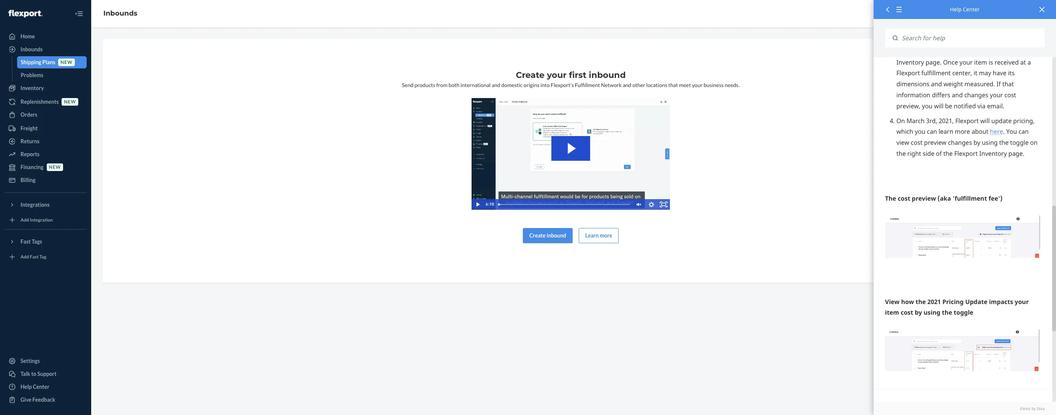 Task type: describe. For each thing, give the bounding box(es) containing it.
0 horizontal spatial help center
[[21, 384, 49, 390]]

billing link
[[5, 174, 87, 186]]

settings link
[[5, 355, 87, 367]]

problems
[[21, 72, 43, 78]]

new for replenishments
[[64, 99, 76, 105]]

talk
[[21, 371, 30, 377]]

tag
[[39, 254, 46, 260]]

new for shipping plans
[[61, 59, 73, 65]]

billing
[[21, 177, 36, 183]]

problems link
[[17, 69, 87, 81]]

elevio
[[1020, 406, 1031, 411]]

from
[[436, 82, 448, 88]]

help center link
[[5, 381, 87, 393]]

give
[[21, 396, 31, 403]]

learn more button
[[579, 228, 619, 243]]

both
[[449, 82, 460, 88]]

add fast tag link
[[5, 251, 87, 263]]

freight
[[21, 125, 38, 132]]

returns
[[21, 138, 39, 144]]

was this helpful?
[[939, 401, 988, 409]]

business
[[704, 82, 724, 88]]

home
[[21, 33, 35, 40]]

1 and from the left
[[492, 82, 500, 88]]

meet
[[679, 82, 691, 88]]

freight link
[[5, 122, 87, 135]]

create your first inbound send products from both international and domestic origins into flexport's fulfillment network and other locations that meet your business needs.
[[402, 70, 740, 88]]

reports
[[21, 151, 39, 157]]

shipping
[[21, 59, 41, 65]]

0 vertical spatial help
[[950, 6, 962, 13]]

flexport's
[[551, 82, 574, 88]]

tags
[[32, 238, 42, 245]]

1 vertical spatial fast
[[30, 254, 39, 260]]

shipping plans
[[21, 59, 55, 65]]

integration
[[30, 217, 53, 223]]

add integration
[[21, 217, 53, 223]]

0 vertical spatial your
[[547, 70, 567, 80]]

learn more
[[585, 232, 612, 239]]

center inside help center link
[[33, 384, 49, 390]]

inbound inside the create your first inbound send products from both international and domestic origins into flexport's fulfillment network and other locations that meet your business needs.
[[589, 70, 626, 80]]

replenishments
[[21, 98, 59, 105]]

add for add integration
[[21, 217, 29, 223]]

more
[[600, 232, 612, 239]]

origins
[[524, 82, 540, 88]]

elevio by dixa
[[1020, 406, 1045, 411]]

create inbound
[[529, 232, 566, 239]]

flexport logo image
[[8, 10, 43, 17]]

talk to support button
[[5, 368, 87, 380]]

this
[[952, 401, 963, 409]]

create inbound button
[[523, 228, 573, 243]]

1 horizontal spatial your
[[692, 82, 703, 88]]

fulfillment
[[575, 82, 600, 88]]

network
[[601, 82, 622, 88]]

elevio by dixa link
[[885, 406, 1045, 411]]

returns link
[[5, 135, 87, 147]]



Task type: locate. For each thing, give the bounding box(es) containing it.
fast left the tag
[[30, 254, 39, 260]]

inbounds link
[[103, 9, 137, 18], [5, 43, 87, 55]]

0 horizontal spatial inbounds
[[21, 46, 43, 52]]

needs.
[[725, 82, 740, 88]]

0 vertical spatial help center
[[950, 6, 980, 13]]

add left integration
[[21, 217, 29, 223]]

new down "reports" link
[[49, 164, 61, 170]]

first
[[569, 70, 587, 80]]

help center up search search box
[[950, 6, 980, 13]]

inbound left learn
[[547, 232, 566, 239]]

2 and from the left
[[623, 82, 632, 88]]

by
[[1032, 406, 1036, 411]]

orders link
[[5, 109, 87, 121]]

talk to support
[[21, 371, 57, 377]]

video thumbnail image
[[472, 98, 670, 210], [472, 98, 670, 210]]

1 horizontal spatial inbounds link
[[103, 9, 137, 18]]

1 vertical spatial inbounds
[[21, 46, 43, 52]]

center
[[963, 6, 980, 13], [33, 384, 49, 390]]

new right plans
[[61, 59, 73, 65]]

your right meet
[[692, 82, 703, 88]]

give feedback button
[[5, 394, 87, 406]]

locations
[[646, 82, 668, 88]]

help up "give"
[[21, 384, 32, 390]]

0 vertical spatial create
[[516, 70, 545, 80]]

center up search search box
[[963, 6, 980, 13]]

inventory
[[21, 85, 44, 91]]

create for inbound
[[529, 232, 546, 239]]

1 vertical spatial add
[[21, 254, 29, 260]]

inbound up network
[[589, 70, 626, 80]]

inbounds
[[103, 9, 137, 18], [21, 46, 43, 52]]

send
[[402, 82, 414, 88]]

close navigation image
[[75, 9, 84, 18]]

helpful?
[[964, 401, 988, 409]]

1 horizontal spatial help center
[[950, 6, 980, 13]]

0 vertical spatial add
[[21, 217, 29, 223]]

new up orders link
[[64, 99, 76, 105]]

video element
[[472, 98, 670, 210]]

1 horizontal spatial help
[[950, 6, 962, 13]]

dixa
[[1037, 406, 1045, 411]]

create
[[516, 70, 545, 80], [529, 232, 546, 239]]

fast
[[21, 238, 31, 245], [30, 254, 39, 260]]

1 vertical spatial center
[[33, 384, 49, 390]]

0 vertical spatial fast
[[21, 238, 31, 245]]

new for financing
[[49, 164, 61, 170]]

0 horizontal spatial help
[[21, 384, 32, 390]]

inbound inside button
[[547, 232, 566, 239]]

0 horizontal spatial center
[[33, 384, 49, 390]]

1 vertical spatial inbounds link
[[5, 43, 87, 55]]

0 vertical spatial new
[[61, 59, 73, 65]]

add down fast tags
[[21, 254, 29, 260]]

0 vertical spatial center
[[963, 6, 980, 13]]

international
[[461, 82, 491, 88]]

orders
[[21, 111, 37, 118]]

0 vertical spatial inbound
[[589, 70, 626, 80]]

1 add from the top
[[21, 217, 29, 223]]

0 horizontal spatial inbound
[[547, 232, 566, 239]]

create inside the create your first inbound send products from both international and domestic origins into flexport's fulfillment network and other locations that meet your business needs.
[[516, 70, 545, 80]]

1 horizontal spatial inbound
[[589, 70, 626, 80]]

plans
[[42, 59, 55, 65]]

help up search search box
[[950, 6, 962, 13]]

1 vertical spatial create
[[529, 232, 546, 239]]

help
[[950, 6, 962, 13], [21, 384, 32, 390]]

and left domestic
[[492, 82, 500, 88]]

add
[[21, 217, 29, 223], [21, 254, 29, 260]]

1 vertical spatial help center
[[21, 384, 49, 390]]

add fast tag
[[21, 254, 46, 260]]

1 vertical spatial inbound
[[547, 232, 566, 239]]

help center
[[950, 6, 980, 13], [21, 384, 49, 390]]

add integration link
[[5, 214, 87, 226]]

and left other
[[623, 82, 632, 88]]

was
[[939, 401, 951, 409]]

0 horizontal spatial inbounds link
[[5, 43, 87, 55]]

0 vertical spatial inbounds
[[103, 9, 137, 18]]

fast inside dropdown button
[[21, 238, 31, 245]]

center down talk to support
[[33, 384, 49, 390]]

1 vertical spatial your
[[692, 82, 703, 88]]

1 vertical spatial help
[[21, 384, 32, 390]]

feedback
[[32, 396, 55, 403]]

integrations button
[[5, 199, 87, 211]]

2 vertical spatial new
[[49, 164, 61, 170]]

fast left tags
[[21, 238, 31, 245]]

inbound
[[589, 70, 626, 80], [547, 232, 566, 239]]

your up flexport's on the right top
[[547, 70, 567, 80]]

support
[[37, 371, 57, 377]]

integrations
[[21, 201, 50, 208]]

0 vertical spatial inbounds link
[[103, 9, 137, 18]]

and
[[492, 82, 500, 88], [623, 82, 632, 88]]

home link
[[5, 30, 87, 43]]

your
[[547, 70, 567, 80], [692, 82, 703, 88]]

learn
[[585, 232, 599, 239]]

1 horizontal spatial and
[[623, 82, 632, 88]]

create for your
[[516, 70, 545, 80]]

0 horizontal spatial your
[[547, 70, 567, 80]]

inventory link
[[5, 82, 87, 94]]

financing
[[21, 164, 44, 170]]

2 add from the top
[[21, 254, 29, 260]]

1 horizontal spatial inbounds
[[103, 9, 137, 18]]

1 horizontal spatial center
[[963, 6, 980, 13]]

Search search field
[[898, 29, 1045, 48]]

add for add fast tag
[[21, 254, 29, 260]]

products
[[415, 82, 435, 88]]

other
[[633, 82, 645, 88]]

settings
[[21, 358, 40, 364]]

that
[[669, 82, 678, 88]]

help center down "to"
[[21, 384, 49, 390]]

domestic
[[502, 82, 523, 88]]

give feedback
[[21, 396, 55, 403]]

reports link
[[5, 148, 87, 160]]

fast tags button
[[5, 236, 87, 248]]

to
[[31, 371, 36, 377]]

into
[[541, 82, 550, 88]]

new
[[61, 59, 73, 65], [64, 99, 76, 105], [49, 164, 61, 170]]

1 vertical spatial new
[[64, 99, 76, 105]]

fast tags
[[21, 238, 42, 245]]

0 horizontal spatial and
[[492, 82, 500, 88]]

create inside button
[[529, 232, 546, 239]]



Task type: vqa. For each thing, say whether or not it's contained in the screenshot.
Help Center
yes



